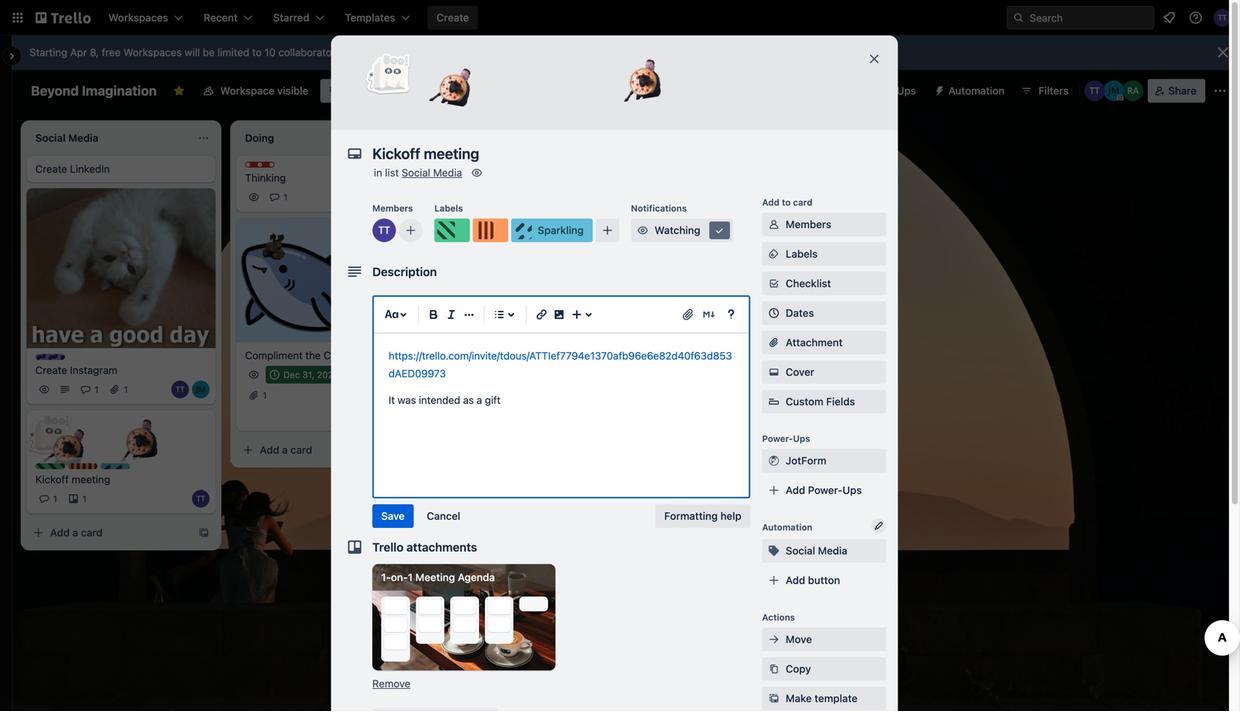 Task type: describe. For each thing, give the bounding box(es) containing it.
custom
[[786, 395, 824, 408]]

notifications
[[631, 203, 687, 213]]

add members to card image
[[405, 223, 417, 238]]

about
[[403, 46, 431, 58]]

1 vertical spatial members
[[786, 218, 832, 230]]

0 horizontal spatial members
[[373, 203, 413, 213]]

limited
[[218, 46, 249, 58]]

1-on-1 meeting agenda link
[[373, 564, 556, 671]]

0 horizontal spatial power-ups
[[762, 433, 811, 444]]

meeting
[[416, 571, 455, 583]]

jeremy miller (jeremymiller198) image for terry turtle (terryturtle) image to the right of filters
[[1104, 80, 1125, 101]]

the
[[306, 349, 321, 361]]

limits
[[494, 46, 519, 58]]

trello attachments
[[373, 540, 477, 554]]

compliment the chef link
[[245, 348, 417, 363]]

Search field
[[1025, 7, 1154, 29]]

agenda
[[458, 571, 495, 583]]

attach and insert link image
[[681, 307, 696, 322]]

make template
[[786, 692, 858, 705]]

is
[[514, 367, 521, 377]]

learn more about collaborator limits link
[[347, 46, 519, 58]]

https://trello.com/invite/tdous/attief7794e1370afb96e6e82d40f63d853
[[389, 350, 732, 362]]

compliment the chef
[[245, 349, 346, 361]]

1 right 1-
[[408, 571, 413, 583]]

dec 31, 2023
[[284, 370, 339, 380]]

power- inside button
[[862, 85, 897, 97]]

5
[[385, 370, 390, 380]]

1 down the create instagram link on the left of the page
[[124, 385, 128, 395]]

as
[[463, 394, 474, 406]]

media inside "button"
[[818, 545, 848, 557]]

formatting help
[[665, 510, 742, 522]]

sm image for move
[[767, 632, 782, 647]]

in
[[374, 167, 382, 179]]

image image
[[551, 306, 568, 323]]

star or unstar board image
[[173, 85, 185, 97]]

add another list button
[[650, 120, 851, 153]]

1 vertical spatial terry turtle (terryturtle) image
[[360, 407, 378, 425]]

will
[[185, 46, 200, 58]]

create button
[[428, 6, 478, 30]]

0 vertical spatial color: green, title: none image
[[435, 219, 470, 242]]

create linkedin
[[35, 163, 110, 175]]

cover
[[786, 366, 815, 378]]

custom fields button
[[762, 394, 887, 409]]

terry turtle (terryturtle) image left the add members to card image at the top left
[[373, 219, 396, 242]]

leftover pie link
[[455, 292, 626, 307]]

create instagram
[[35, 364, 118, 376]]

1 vertical spatial list
[[385, 167, 399, 179]]

gift
[[485, 394, 501, 406]]

it
[[389, 394, 395, 406]]

board
[[345, 85, 374, 97]]

share button
[[1148, 79, 1206, 103]]

0
[[473, 314, 478, 324]]

create for create instagram
[[35, 364, 67, 376]]

move link
[[762, 628, 887, 651]]

1 horizontal spatial https://media3.giphy.com/media/uzbc1merae75kv3oqd/100w.gif?cid=ad960664cgd8q560jl16i4tqsq6qk30rgh2t6st4j6ihzo35&ep=v1_stickers_search&rid=100w.gif&ct=s image
[[614, 48, 668, 102]]

0 / 3
[[473, 314, 486, 324]]

0 vertical spatial media
[[433, 167, 462, 179]]

formatting
[[665, 510, 718, 522]]

open information menu image
[[1189, 10, 1204, 25]]

share
[[1169, 85, 1197, 97]]

text styles image
[[383, 306, 401, 323]]

attachments
[[407, 540, 477, 554]]

trello
[[373, 540, 404, 554]]

pete ghost image
[[365, 50, 412, 97]]

another
[[699, 130, 736, 143]]

0 horizontal spatial ups
[[793, 433, 811, 444]]

1-on-1 meeting agenda
[[381, 571, 495, 583]]

free
[[102, 46, 121, 58]]

1 horizontal spatial to
[[782, 197, 791, 208]]

workspace
[[220, 85, 275, 97]]

daed09973
[[389, 367, 446, 380]]

search image
[[1013, 12, 1025, 24]]

Board name text field
[[24, 79, 164, 103]]

jotform
[[786, 455, 827, 467]]

power-ups inside button
[[862, 85, 916, 97]]

https://trello.com/invite/tdous/attief7794e1370afb96e6e82d40f63d853 daed09973
[[389, 350, 732, 380]]

collaborators.
[[279, 46, 344, 58]]

0 vertical spatial add a card button
[[446, 394, 609, 418]]

0 vertical spatial labels
[[435, 203, 463, 213]]

card for the left add a card button
[[81, 527, 103, 539]]

beyond
[[31, 83, 79, 99]]

intended
[[419, 394, 460, 406]]

on-
[[391, 571, 408, 583]]

description
[[373, 265, 437, 279]]

0 horizontal spatial power-
[[762, 433, 793, 444]]

primary element
[[0, 0, 1241, 35]]

labels inside the labels link
[[786, 248, 818, 260]]

1 vertical spatial color: orange, title: none image
[[68, 464, 97, 469]]

template
[[815, 692, 858, 705]]

https://trello.com/invite/tdous/attief7794e1370afb96e6e82d40f63d853 daed09973 link
[[389, 350, 732, 380]]

lists image
[[491, 306, 508, 323]]

imagination
[[82, 83, 157, 99]]

create from template… image
[[198, 527, 210, 539]]

1 down instagram
[[95, 385, 99, 395]]

thinking link
[[245, 171, 417, 185]]

kickoff
[[35, 474, 69, 486]]

0 horizontal spatial add a card button
[[27, 521, 189, 545]]

customize views image
[[391, 83, 405, 98]]

back to home image
[[35, 6, 91, 30]]

make
[[786, 692, 812, 705]]

1 horizontal spatial power-
[[808, 484, 843, 496]]

was
[[398, 394, 416, 406]]

terry turtle (terryturtle) image inside primary element
[[1214, 9, 1232, 27]]

chef
[[324, 349, 346, 361]]

leftover
[[455, 293, 494, 305]]

italic ⌘i image
[[443, 306, 460, 323]]

list inside button
[[739, 130, 754, 143]]

checklist
[[786, 277, 831, 289]]

copy link
[[762, 657, 887, 681]]

card for middle add a card button
[[291, 444, 312, 456]]

1 horizontal spatial ups
[[843, 484, 862, 496]]

button
[[808, 574, 841, 586]]

attachment button
[[762, 331, 887, 354]]

ups inside button
[[897, 85, 916, 97]]

Main content area, start typing to enter text. text field
[[389, 347, 734, 409]]



Task type: vqa. For each thing, say whether or not it's contained in the screenshot.
Jeremy Miller (jeremymiller198) icon corresponding to created's 4
no



Task type: locate. For each thing, give the bounding box(es) containing it.
0 horizontal spatial jeremy miller (jeremymiller198) image
[[192, 381, 210, 399]]

0 horizontal spatial ruby anderson (rubyanderson7) image
[[402, 407, 419, 425]]

sm image right watching
[[712, 223, 727, 238]]

sm image inside move link
[[767, 632, 782, 647]]

this
[[473, 367, 490, 377]]

ups up jotform
[[793, 433, 811, 444]]

1 horizontal spatial automation
[[949, 85, 1005, 97]]

1 vertical spatial create
[[35, 163, 67, 175]]

create
[[437, 11, 469, 24], [35, 163, 67, 175], [35, 364, 67, 376]]

ruby anderson (rubyanderson7) image left share button
[[1123, 80, 1144, 101]]

2 sm image from the top
[[767, 247, 782, 261]]

apr
[[70, 46, 87, 58]]

1 horizontal spatial color: green, title: none image
[[435, 219, 470, 242]]

31,
[[303, 370, 315, 380]]

kickoff meeting link
[[35, 472, 207, 487]]

1 vertical spatial color: green, title: none image
[[35, 464, 65, 469]]

automation
[[949, 85, 1005, 97], [762, 522, 813, 532]]

0 horizontal spatial to
[[252, 46, 262, 58]]

0 horizontal spatial automation
[[762, 522, 813, 532]]

watching button
[[631, 219, 733, 242]]

add a card button
[[446, 394, 609, 418], [236, 438, 399, 462], [27, 521, 189, 545]]

add a card for middle add a card button
[[260, 444, 312, 456]]

0 horizontal spatial list
[[385, 167, 399, 179]]

sparkling right meeting
[[115, 464, 155, 475]]

sm image for make template
[[767, 691, 782, 706]]

copy
[[786, 663, 811, 675]]

2 vertical spatial ups
[[843, 484, 862, 496]]

sm image down notifications on the right top
[[636, 223, 650, 238]]

template.
[[531, 367, 570, 377]]

2 horizontal spatial add a card button
[[446, 394, 609, 418]]

jeremy miller (jeremymiller198) image for terry turtle (terryturtle) icon to the top
[[192, 381, 210, 399]]

1 vertical spatial add a card button
[[236, 438, 399, 462]]

1 horizontal spatial color: sky, title: "sparkling" element
[[511, 219, 593, 242]]

attachment
[[786, 336, 843, 349]]

0 horizontal spatial add a card
[[50, 527, 103, 539]]

social up add button
[[786, 545, 816, 557]]

cover link
[[762, 360, 887, 384]]

6 sm image from the top
[[767, 632, 782, 647]]

1 down compliment
[[263, 390, 267, 401]]

kickoff meeting
[[35, 474, 110, 486]]

1-
[[381, 571, 391, 583]]

starting
[[30, 46, 67, 58]]

starting apr 8, free workspaces will be limited to 10 collaborators. learn more about collaborator limits
[[30, 46, 519, 58]]

0 vertical spatial add a card
[[470, 400, 522, 412]]

sm image for watching
[[636, 223, 650, 238]]

color: orange, title: none image up leftover pie
[[473, 219, 508, 242]]

0 horizontal spatial terry turtle (terryturtle) image
[[171, 381, 189, 399]]

terry turtle (terryturtle) image
[[171, 381, 189, 399], [360, 407, 378, 425]]

1 vertical spatial labels
[[786, 248, 818, 260]]

sm image right power-ups button at top
[[928, 79, 949, 100]]

3 sm image from the top
[[767, 365, 782, 380]]

1 down kickoff
[[53, 494, 57, 504]]

watching
[[655, 224, 701, 236]]

https://media3.giphy.com/media/uzbc1merae75kv3oqd/100w.gif?cid=ad960664cgd8q560jl16i4tqsq6qk30rgh2t6st4j6ihzo35&ep=v1_stickers_search&rid=100w.gif&ct=s image
[[614, 48, 668, 102], [426, 54, 481, 108]]

sm image left copy
[[767, 662, 782, 676]]

0 vertical spatial automation
[[949, 85, 1005, 97]]

1 vertical spatial social
[[786, 545, 816, 557]]

0 vertical spatial terry turtle (terryturtle) image
[[171, 381, 189, 399]]

save
[[381, 510, 405, 522]]

dates
[[786, 307, 814, 319]]

terry turtle (terryturtle) image down the create instagram link on the left of the page
[[171, 381, 189, 399]]

sm image
[[767, 217, 782, 232], [767, 247, 782, 261], [767, 365, 782, 380], [767, 453, 782, 468], [767, 544, 782, 558], [767, 632, 782, 647]]

cancel button
[[418, 504, 469, 528]]

1 horizontal spatial social
[[786, 545, 816, 557]]

ruby anderson (rubyanderson7) image down was
[[402, 407, 419, 425]]

create for create linkedin
[[35, 163, 67, 175]]

0 vertical spatial create
[[437, 11, 469, 24]]

0 vertical spatial color: sky, title: "sparkling" element
[[511, 219, 593, 242]]

list right in
[[385, 167, 399, 179]]

1 horizontal spatial terry turtle (terryturtle) image
[[360, 407, 378, 425]]

0 horizontal spatial labels
[[435, 203, 463, 213]]

1 horizontal spatial add a card
[[260, 444, 312, 456]]

1 vertical spatial jeremy miller (jeremymiller198) image
[[192, 381, 210, 399]]

0 vertical spatial color: orange, title: none image
[[473, 219, 508, 242]]

2 vertical spatial create
[[35, 364, 67, 376]]

workspaces
[[123, 46, 182, 58]]

0 vertical spatial ruby anderson (rubyanderson7) image
[[1123, 80, 1144, 101]]

show menu image
[[1213, 83, 1228, 98]]

labels down social media link
[[435, 203, 463, 213]]

sm image for labels
[[767, 247, 782, 261]]

0 notifications image
[[1161, 9, 1179, 27]]

workspace visible button
[[194, 79, 317, 103]]

remove
[[373, 678, 411, 690]]

open help dialog image
[[723, 306, 740, 323]]

https://media3.giphy.com/media/uzbc1merae75kv3oqd/100w.gif?cid=ad960664cgd8q560jl16i4tqsq6qk30rgh2t6st4j6ihzo35&ep=v1_stickers_search&rid=100w.gif&ct=s image down primary element
[[614, 48, 668, 102]]

social media link
[[402, 167, 462, 179]]

4 sm image from the top
[[767, 453, 782, 468]]

add a card for the topmost add a card button
[[470, 400, 522, 412]]

a for the topmost add a card button
[[492, 400, 498, 412]]

cancel
[[427, 510, 461, 522]]

sm image inside 'copy' link
[[767, 662, 782, 676]]

card for the topmost add a card button
[[500, 400, 522, 412]]

color: orange, title: none image up meeting
[[68, 464, 97, 469]]

add to card
[[762, 197, 813, 208]]

2 horizontal spatial power-
[[862, 85, 897, 97]]

automation up social media
[[762, 522, 813, 532]]

create for create
[[437, 11, 469, 24]]

1 horizontal spatial power-ups
[[862, 85, 916, 97]]

2 horizontal spatial add a card
[[470, 400, 522, 412]]

view markdown image
[[702, 307, 717, 322]]

1 horizontal spatial add a card button
[[236, 438, 399, 462]]

0 vertical spatial social
[[402, 167, 431, 179]]

sm image left make
[[767, 691, 782, 706]]

social inside "button"
[[786, 545, 816, 557]]

1 vertical spatial ruby anderson (rubyanderson7) image
[[402, 407, 419, 425]]

move
[[786, 633, 812, 645]]

editor toolbar toolbar
[[380, 303, 743, 326]]

0 vertical spatial members
[[373, 203, 413, 213]]

media up button
[[818, 545, 848, 557]]

1 vertical spatial add a card
[[260, 444, 312, 456]]

sm image for members
[[767, 217, 782, 232]]

5 sm image from the top
[[767, 544, 782, 558]]

terry turtle (terryturtle) image up create from template… icon
[[192, 490, 210, 508]]

color: sky, title: "sparkling" element
[[511, 219, 593, 242], [100, 464, 155, 475]]

1 vertical spatial power-
[[762, 433, 793, 444]]

membership link
[[455, 345, 626, 360]]

0 horizontal spatial sparkling
[[115, 464, 155, 475]]

0 horizontal spatial color: orange, title: none image
[[68, 464, 97, 469]]

1 horizontal spatial media
[[818, 545, 848, 557]]

sm image
[[928, 79, 949, 100], [470, 165, 484, 180], [636, 223, 650, 238], [712, 223, 727, 238], [767, 662, 782, 676], [767, 691, 782, 706]]

Dec 31, 2023 checkbox
[[266, 366, 343, 384]]

sparkling up leftover pie link
[[538, 224, 584, 236]]

bold ⌘b image
[[425, 306, 443, 323]]

to up members link
[[782, 197, 791, 208]]

thinking
[[245, 172, 286, 184]]

leftover pie
[[455, 293, 512, 305]]

thoughts
[[260, 162, 301, 173]]

sm image inside automation button
[[928, 79, 949, 100]]

sm image inside cover link
[[767, 365, 782, 380]]

1 horizontal spatial jeremy miller (jeremymiller198) image
[[1104, 80, 1125, 101]]

visible
[[277, 85, 309, 97]]

3
[[481, 314, 486, 324]]

filters
[[1039, 85, 1069, 97]]

1 down thoughts thinking
[[284, 192, 288, 202]]

compliment
[[245, 349, 303, 361]]

1 vertical spatial power-ups
[[762, 433, 811, 444]]

/
[[478, 314, 481, 324]]

0 vertical spatial list
[[739, 130, 754, 143]]

2 vertical spatial add a card
[[50, 527, 103, 539]]

more formatting image
[[460, 306, 478, 323]]

ups up social media "button"
[[843, 484, 862, 496]]

a inside text field
[[477, 394, 482, 406]]

0 vertical spatial ups
[[897, 85, 916, 97]]

create down the color: purple, title: none icon
[[35, 364, 67, 376]]

meeting
[[72, 474, 110, 486]]

1 vertical spatial media
[[818, 545, 848, 557]]

0 vertical spatial jeremy miller (jeremymiller198) image
[[1104, 80, 1125, 101]]

1 down meeting
[[82, 494, 87, 504]]

automation left filters button
[[949, 85, 1005, 97]]

filters button
[[1017, 79, 1074, 103]]

workspace visible
[[220, 85, 309, 97]]

sm image inside social media "button"
[[767, 544, 782, 558]]

sm image for cover
[[767, 365, 782, 380]]

link image
[[533, 306, 551, 323]]

social
[[402, 167, 431, 179], [786, 545, 816, 557]]

ups left automation button
[[897, 85, 916, 97]]

beyond imagination
[[31, 83, 157, 99]]

1 horizontal spatial labels
[[786, 248, 818, 260]]

1 vertical spatial automation
[[762, 522, 813, 532]]

more
[[376, 46, 401, 58]]

color: green, title: none image
[[435, 219, 470, 242], [35, 464, 65, 469]]

to left 10
[[252, 46, 262, 58]]

sparkling
[[538, 224, 584, 236], [115, 464, 155, 475]]

list
[[739, 130, 754, 143], [385, 167, 399, 179]]

sm image inside members link
[[767, 217, 782, 232]]

help
[[721, 510, 742, 522]]

jeremy miller (jeremymiller198) image
[[381, 407, 399, 425]]

add a card for the left add a card button
[[50, 527, 103, 539]]

media right in
[[433, 167, 462, 179]]

in list social media
[[374, 167, 462, 179]]

1 vertical spatial ups
[[793, 433, 811, 444]]

0 horizontal spatial https://media3.giphy.com/media/uzbc1merae75kv3oqd/100w.gif?cid=ad960664cgd8q560jl16i4tqsq6qk30rgh2t6st4j6ihzo35&ep=v1_stickers_search&rid=100w.gif&ct=s image
[[426, 54, 481, 108]]

members down add to card on the top of page
[[786, 218, 832, 230]]

0 vertical spatial to
[[252, 46, 262, 58]]

create inside button
[[437, 11, 469, 24]]

a for the left add a card button
[[72, 527, 78, 539]]

ruby anderson (rubyanderson7) image
[[1123, 80, 1144, 101], [402, 407, 419, 425]]

sm image for copy
[[767, 662, 782, 676]]

1 horizontal spatial list
[[739, 130, 754, 143]]

0 vertical spatial power-ups
[[862, 85, 916, 97]]

color: green, title: none image up kickoff
[[35, 464, 65, 469]]

sm image right social media link
[[470, 165, 484, 180]]

members up the add members to card image at the top left
[[373, 203, 413, 213]]

list right another
[[739, 130, 754, 143]]

sm image inside make template link
[[767, 691, 782, 706]]

members link
[[762, 213, 887, 236]]

make template link
[[762, 687, 887, 710]]

be
[[203, 46, 215, 58]]

collaborator
[[434, 46, 491, 58]]

dec
[[284, 370, 300, 380]]

instagram
[[70, 364, 118, 376]]

color: green, title: none image right the add members to card image at the top left
[[435, 219, 470, 242]]

1 horizontal spatial members
[[786, 218, 832, 230]]

10
[[265, 46, 276, 58]]

1 vertical spatial sparkling
[[115, 464, 155, 475]]

color: purple, title: none image
[[35, 354, 65, 360]]

1 horizontal spatial color: orange, title: none image
[[473, 219, 508, 242]]

create left linkedin
[[35, 163, 67, 175]]

https://media3.giphy.com/media/uzbc1merae75kv3oqd/100w.gif?cid=ad960664cgd8q560jl16i4tqsq6qk30rgh2t6st4j6ihzo35&ep=v1_stickers_search&rid=100w.gif&ct=s image right customize views icon
[[426, 54, 481, 108]]

1 vertical spatial to
[[782, 197, 791, 208]]

sm image inside the labels link
[[767, 247, 782, 261]]

terry turtle (terryturtle) image right open information menu icon
[[1214, 9, 1232, 27]]

1 sm image from the top
[[767, 217, 782, 232]]

a
[[523, 367, 528, 377], [477, 394, 482, 406], [492, 400, 498, 412], [282, 444, 288, 456], [72, 527, 78, 539]]

1 horizontal spatial ruby anderson (rubyanderson7) image
[[1123, 80, 1144, 101]]

labels up checklist
[[786, 248, 818, 260]]

dates button
[[762, 301, 887, 325]]

0 vertical spatial sparkling
[[538, 224, 584, 236]]

color: bold red, title: "thoughts" element
[[245, 162, 301, 173]]

a for middle add a card button
[[282, 444, 288, 456]]

0 horizontal spatial color: sky, title: "sparkling" element
[[100, 464, 155, 475]]

1 horizontal spatial sparkling
[[538, 224, 584, 236]]

sm image for jotform
[[767, 453, 782, 468]]

create up collaborator
[[437, 11, 469, 24]]

2 vertical spatial add a card button
[[27, 521, 189, 545]]

custom fields
[[786, 395, 855, 408]]

None text field
[[365, 140, 853, 167]]

terry turtle (terryturtle) image
[[1214, 9, 1232, 27], [1085, 80, 1105, 101], [373, 219, 396, 242], [192, 490, 210, 508]]

terry turtle (terryturtle) image left jeremy miller (jeremymiller198) icon
[[360, 407, 378, 425]]

0 horizontal spatial media
[[433, 167, 462, 179]]

0 horizontal spatial color: green, title: none image
[[35, 464, 65, 469]]

2 vertical spatial power-
[[808, 484, 843, 496]]

board link
[[320, 79, 383, 103]]

fields
[[827, 395, 855, 408]]

membership
[[455, 346, 514, 359]]

0 horizontal spatial social
[[402, 167, 431, 179]]

color: orange, title: none image
[[473, 219, 508, 242], [68, 464, 97, 469]]

2 horizontal spatial ups
[[897, 85, 916, 97]]

automation button
[[928, 79, 1014, 103]]

add button button
[[762, 569, 887, 592]]

sm image for automation
[[928, 79, 949, 100]]

automation inside button
[[949, 85, 1005, 97]]

0 vertical spatial power-
[[862, 85, 897, 97]]

remove link
[[373, 678, 411, 690]]

labels
[[435, 203, 463, 213], [786, 248, 818, 260]]

social right in
[[402, 167, 431, 179]]

jeremy miller (jeremymiller198) image
[[1104, 80, 1125, 101], [192, 381, 210, 399]]

save button
[[373, 504, 414, 528]]

1 vertical spatial color: sky, title: "sparkling" element
[[100, 464, 155, 475]]

terry turtle (terryturtle) image right filters
[[1085, 80, 1105, 101]]

pie
[[497, 293, 512, 305]]



